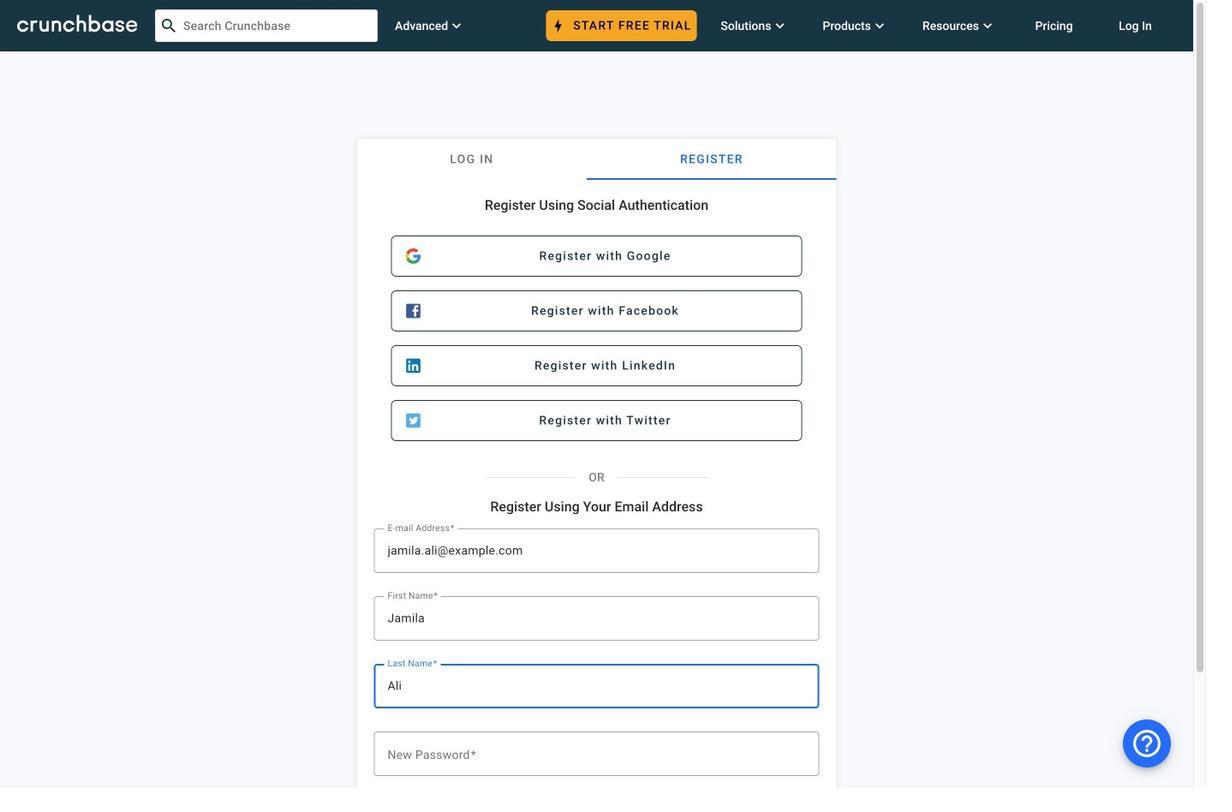Task type: describe. For each thing, give the bounding box(es) containing it.
Search Crunchbase field
[[155, 9, 378, 42]]



Task type: locate. For each thing, give the bounding box(es) containing it.
None password field
[[388, 744, 806, 764]]

None email field
[[388, 541, 806, 561]]

None text field
[[388, 608, 806, 629]]

None text field
[[388, 676, 806, 697]]

tab panel
[[357, 180, 837, 788]]



